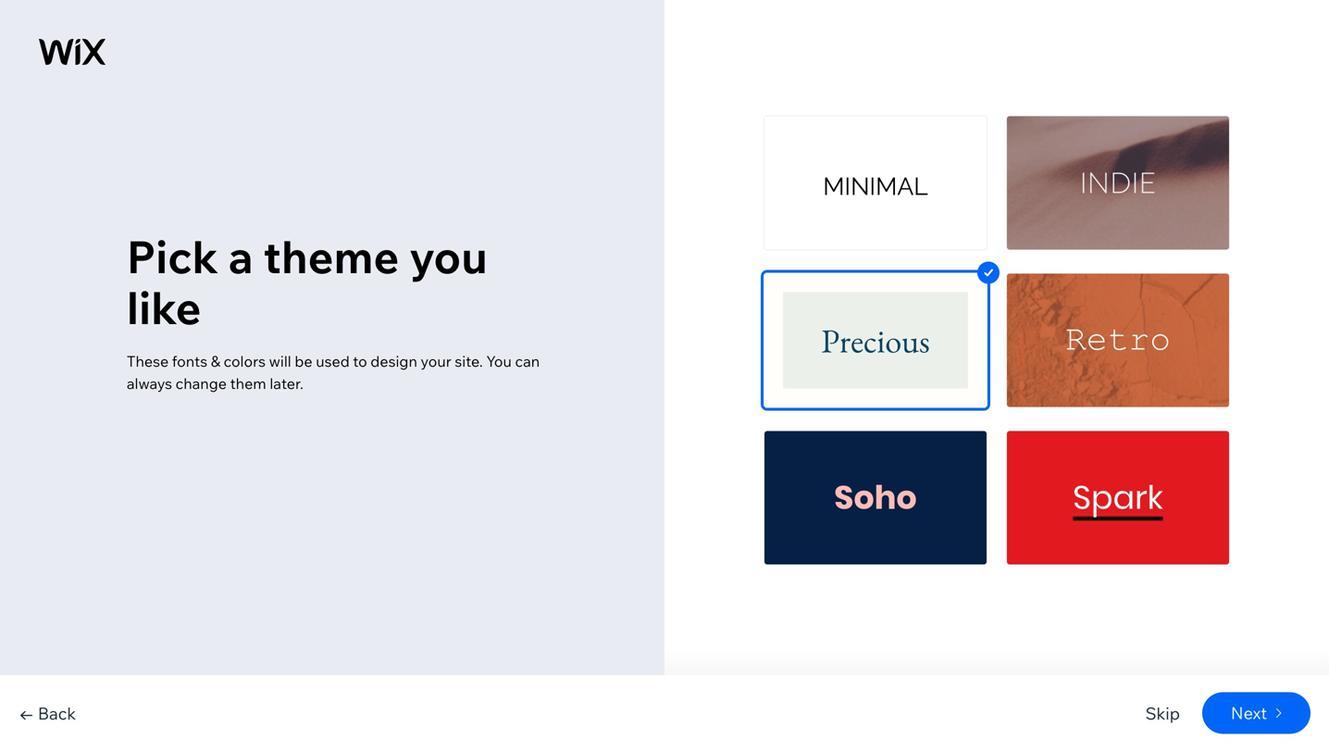 Task type: describe. For each thing, give the bounding box(es) containing it.
like
[[127, 279, 201, 335]]

these
[[127, 352, 169, 370]]

theme
[[263, 228, 400, 284]]

be
[[295, 352, 313, 370]]

will
[[269, 352, 291, 370]]

always
[[127, 374, 172, 393]]

skip
[[1146, 703, 1181, 723]]

change
[[176, 374, 227, 393]]

you
[[486, 352, 512, 370]]

can
[[515, 352, 540, 370]]

them
[[230, 374, 266, 393]]

used
[[316, 352, 350, 370]]

later.
[[270, 374, 304, 393]]

these fonts & colors will be used to design your site. you can always change them later.
[[127, 352, 540, 393]]

you
[[410, 228, 488, 284]]

home
[[70, 54, 110, 70]]

design
[[371, 352, 418, 370]]

pick
[[127, 228, 218, 284]]



Task type: vqa. For each thing, say whether or not it's contained in the screenshot.
the left Results
no



Task type: locate. For each thing, give the bounding box(es) containing it.
to
[[353, 352, 367, 370]]

site.
[[455, 352, 483, 370]]

fonts
[[172, 352, 208, 370]]

&
[[211, 352, 220, 370]]

your
[[421, 352, 452, 370]]

pick a theme you like
[[127, 228, 488, 335]]

next
[[1232, 702, 1268, 723]]

← back
[[19, 703, 76, 723]]

back
[[38, 703, 76, 723]]

colors
[[224, 352, 266, 370]]

←
[[19, 703, 34, 723]]

a
[[228, 228, 253, 284]]



